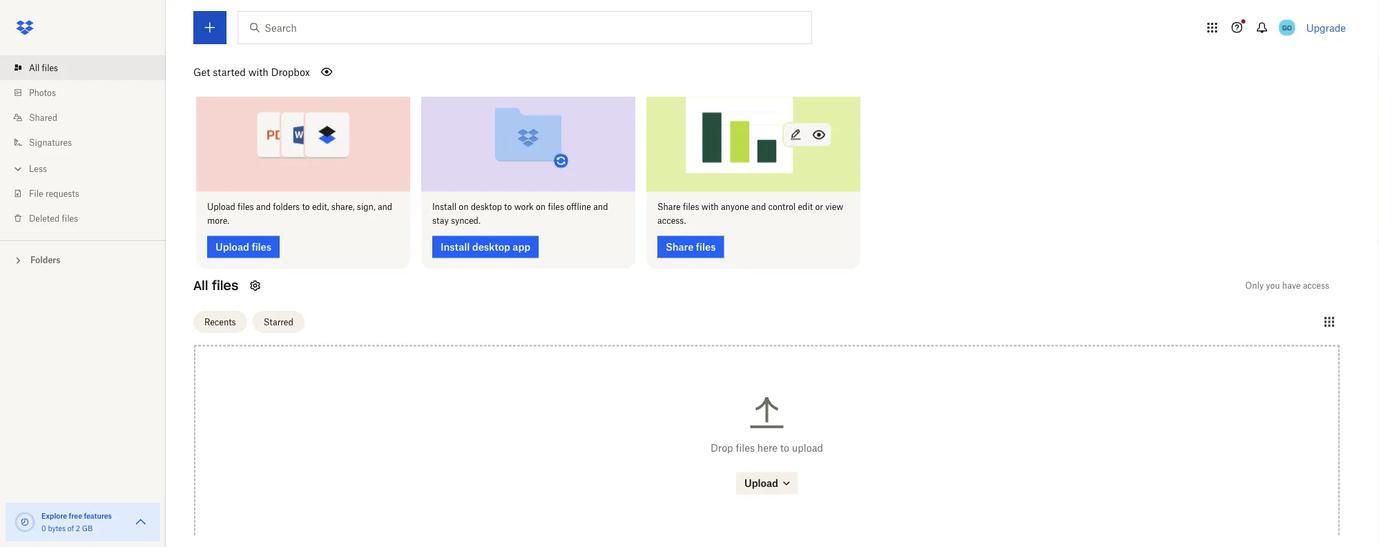 Task type: describe. For each thing, give the bounding box(es) containing it.
desktop inside install on desktop to work on files offline and stay synced.
[[471, 202, 502, 212]]

quota usage element
[[14, 511, 36, 533]]

desktop inside button
[[472, 242, 511, 253]]

upload for upload files and folders to edit, share, sign, and more.
[[207, 202, 235, 212]]

upgrade link
[[1307, 22, 1347, 34]]

edit
[[798, 202, 813, 212]]

files right deleted
[[62, 213, 78, 224]]

less image
[[11, 162, 25, 176]]

file requests link
[[11, 181, 166, 206]]

get
[[193, 66, 210, 78]]

all files inside all files link
[[29, 63, 58, 73]]

work
[[515, 202, 534, 212]]

offline
[[567, 202, 591, 212]]

drop
[[711, 442, 734, 454]]

1 horizontal spatial all files
[[193, 278, 239, 294]]

deleted
[[29, 213, 60, 224]]

signatures link
[[11, 130, 166, 155]]

sign,
[[357, 202, 376, 212]]

install desktop app
[[441, 242, 531, 253]]

share,
[[332, 202, 355, 212]]

upload files
[[216, 242, 272, 253]]

view
[[826, 202, 844, 212]]

share for share files with anyone and control edit or view access.
[[658, 202, 681, 212]]

folders
[[273, 202, 300, 212]]

upload for upload files
[[216, 242, 249, 253]]

files inside share files with anyone and control edit or view access.
[[683, 202, 700, 212]]

file
[[29, 188, 43, 199]]

folders button
[[0, 249, 166, 270]]

and inside install on desktop to work on files offline and stay synced.
[[594, 202, 608, 212]]

app
[[513, 242, 531, 253]]

only
[[1246, 281, 1264, 291]]

more.
[[207, 216, 229, 226]]

to for install on desktop to work on files offline and stay synced.
[[504, 202, 512, 212]]

explore free features 0 bytes of 2 gb
[[41, 512, 112, 533]]

files down share files with anyone and control edit or view access.
[[696, 242, 716, 253]]

deleted files
[[29, 213, 78, 224]]

anyone
[[721, 202, 749, 212]]

here
[[758, 442, 778, 454]]

all files link
[[11, 55, 166, 80]]

share files button
[[658, 236, 725, 258]]

upload files button
[[207, 236, 280, 258]]

edit,
[[312, 202, 329, 212]]

to inside upload files and folders to edit, share, sign, and more.
[[302, 202, 310, 212]]

files left "here"
[[736, 442, 755, 454]]

shared
[[29, 112, 57, 123]]

drop files here to upload
[[711, 442, 824, 454]]

2
[[76, 524, 80, 533]]

you
[[1267, 281, 1281, 291]]

explore
[[41, 512, 67, 520]]

go button
[[1277, 17, 1299, 39]]

list containing all files
[[0, 47, 166, 240]]

have
[[1283, 281, 1301, 291]]

starred button
[[253, 311, 305, 333]]



Task type: vqa. For each thing, say whether or not it's contained in the screenshot.
the 'share,'
yes



Task type: locate. For each thing, give the bounding box(es) containing it.
share for share files
[[666, 242, 694, 253]]

photos link
[[11, 80, 166, 105]]

upload inside upload files and folders to edit, share, sign, and more.
[[207, 202, 235, 212]]

stay
[[433, 216, 449, 226]]

Search in folder "Dropbox" text field
[[265, 20, 784, 35]]

files up the access.
[[683, 202, 700, 212]]

files left 'folder settings' image
[[212, 278, 239, 294]]

1 vertical spatial all
[[193, 278, 208, 294]]

0 vertical spatial upload
[[207, 202, 235, 212]]

all files up photos
[[29, 63, 58, 73]]

control
[[769, 202, 796, 212]]

gb
[[82, 524, 93, 533]]

and left folders
[[256, 202, 271, 212]]

upload inside dropdown button
[[745, 478, 779, 489]]

all files up recents
[[193, 278, 239, 294]]

0 vertical spatial all
[[29, 63, 40, 73]]

to inside install on desktop to work on files offline and stay synced.
[[504, 202, 512, 212]]

upload
[[207, 202, 235, 212], [216, 242, 249, 253], [745, 478, 779, 489]]

less
[[29, 163, 47, 174]]

with for started
[[248, 66, 269, 78]]

with
[[248, 66, 269, 78], [702, 202, 719, 212]]

1 vertical spatial share
[[666, 242, 694, 253]]

all up photos
[[29, 63, 40, 73]]

upgrade
[[1307, 22, 1347, 34]]

and right sign,
[[378, 202, 393, 212]]

1 vertical spatial with
[[702, 202, 719, 212]]

install inside install on desktop to work on files offline and stay synced.
[[433, 202, 457, 212]]

dropbox image
[[11, 14, 39, 41]]

with for files
[[702, 202, 719, 212]]

2 vertical spatial upload
[[745, 478, 779, 489]]

on
[[459, 202, 469, 212], [536, 202, 546, 212]]

install for install desktop app
[[441, 242, 470, 253]]

upload
[[792, 442, 824, 454]]

with left anyone
[[702, 202, 719, 212]]

to left work
[[504, 202, 512, 212]]

or
[[816, 202, 824, 212]]

share up the access.
[[658, 202, 681, 212]]

of
[[68, 524, 74, 533]]

upload button
[[737, 473, 798, 495]]

upload down more.
[[216, 242, 249, 253]]

1 horizontal spatial on
[[536, 202, 546, 212]]

0 horizontal spatial on
[[459, 202, 469, 212]]

bytes
[[48, 524, 66, 533]]

files inside install on desktop to work on files offline and stay synced.
[[548, 202, 564, 212]]

1 horizontal spatial with
[[702, 202, 719, 212]]

desktop
[[471, 202, 502, 212], [472, 242, 511, 253]]

0 horizontal spatial to
[[302, 202, 310, 212]]

recents button
[[193, 311, 247, 333]]

only you have access
[[1246, 281, 1330, 291]]

1 and from the left
[[256, 202, 271, 212]]

1 horizontal spatial all
[[193, 278, 208, 294]]

files inside upload files and folders to edit, share, sign, and more.
[[238, 202, 254, 212]]

folder settings image
[[247, 278, 264, 294]]

install on desktop to work on files offline and stay synced.
[[433, 202, 608, 226]]

0 horizontal spatial with
[[248, 66, 269, 78]]

share
[[658, 202, 681, 212], [666, 242, 694, 253]]

recents
[[205, 317, 236, 328]]

0 horizontal spatial all files
[[29, 63, 58, 73]]

0 vertical spatial desktop
[[471, 202, 502, 212]]

share inside share files with anyone and control edit or view access.
[[658, 202, 681, 212]]

get started with dropbox
[[193, 66, 310, 78]]

0 horizontal spatial all
[[29, 63, 40, 73]]

all files
[[29, 63, 58, 73], [193, 278, 239, 294]]

features
[[84, 512, 112, 520]]

photos
[[29, 87, 56, 98]]

1 vertical spatial all files
[[193, 278, 239, 294]]

with right started
[[248, 66, 269, 78]]

requests
[[46, 188, 79, 199]]

files up 'folder settings' image
[[252, 242, 272, 253]]

install desktop app button
[[433, 236, 539, 258]]

2 on from the left
[[536, 202, 546, 212]]

share files
[[666, 242, 716, 253]]

files
[[42, 63, 58, 73], [238, 202, 254, 212], [548, 202, 564, 212], [683, 202, 700, 212], [62, 213, 78, 224], [252, 242, 272, 253], [696, 242, 716, 253], [212, 278, 239, 294], [736, 442, 755, 454]]

2 horizontal spatial to
[[781, 442, 790, 454]]

to right "here"
[[781, 442, 790, 454]]

signatures
[[29, 137, 72, 148]]

0 vertical spatial install
[[433, 202, 457, 212]]

share down the access.
[[666, 242, 694, 253]]

files up photos
[[42, 63, 58, 73]]

upload up more.
[[207, 202, 235, 212]]

deleted files link
[[11, 206, 166, 231]]

list
[[0, 47, 166, 240]]

1 vertical spatial upload
[[216, 242, 249, 253]]

1 vertical spatial install
[[441, 242, 470, 253]]

all files list item
[[0, 55, 166, 80]]

all inside list item
[[29, 63, 40, 73]]

free
[[69, 512, 82, 520]]

install inside button
[[441, 242, 470, 253]]

starred
[[264, 317, 294, 328]]

upload files and folders to edit, share, sign, and more.
[[207, 202, 393, 226]]

4 and from the left
[[752, 202, 766, 212]]

and
[[256, 202, 271, 212], [378, 202, 393, 212], [594, 202, 608, 212], [752, 202, 766, 212]]

2 and from the left
[[378, 202, 393, 212]]

upload down drop files here to upload
[[745, 478, 779, 489]]

to left edit,
[[302, 202, 310, 212]]

1 horizontal spatial to
[[504, 202, 512, 212]]

desktop left "app"
[[472, 242, 511, 253]]

dropbox
[[271, 66, 310, 78]]

on up synced.
[[459, 202, 469, 212]]

and right 'offline'
[[594, 202, 608, 212]]

all
[[29, 63, 40, 73], [193, 278, 208, 294]]

share inside button
[[666, 242, 694, 253]]

install for install on desktop to work on files offline and stay synced.
[[433, 202, 457, 212]]

0 vertical spatial with
[[248, 66, 269, 78]]

on right work
[[536, 202, 546, 212]]

install up stay
[[433, 202, 457, 212]]

to for drop files here to upload
[[781, 442, 790, 454]]

and inside share files with anyone and control edit or view access.
[[752, 202, 766, 212]]

started
[[213, 66, 246, 78]]

folders
[[30, 255, 60, 265]]

install
[[433, 202, 457, 212], [441, 242, 470, 253]]

desktop up synced.
[[471, 202, 502, 212]]

to
[[302, 202, 310, 212], [504, 202, 512, 212], [781, 442, 790, 454]]

go
[[1283, 23, 1293, 32]]

3 and from the left
[[594, 202, 608, 212]]

0 vertical spatial share
[[658, 202, 681, 212]]

install down synced.
[[441, 242, 470, 253]]

1 vertical spatial desktop
[[472, 242, 511, 253]]

access.
[[658, 216, 686, 226]]

all up recents
[[193, 278, 208, 294]]

upload inside button
[[216, 242, 249, 253]]

share files with anyone and control edit or view access.
[[658, 202, 844, 226]]

synced.
[[451, 216, 481, 226]]

shared link
[[11, 105, 166, 130]]

files up upload files button
[[238, 202, 254, 212]]

1 on from the left
[[459, 202, 469, 212]]

0
[[41, 524, 46, 533]]

with inside share files with anyone and control edit or view access.
[[702, 202, 719, 212]]

and left "control"
[[752, 202, 766, 212]]

access
[[1304, 281, 1330, 291]]

file requests
[[29, 188, 79, 199]]

0 vertical spatial all files
[[29, 63, 58, 73]]

files inside list item
[[42, 63, 58, 73]]

files left 'offline'
[[548, 202, 564, 212]]



